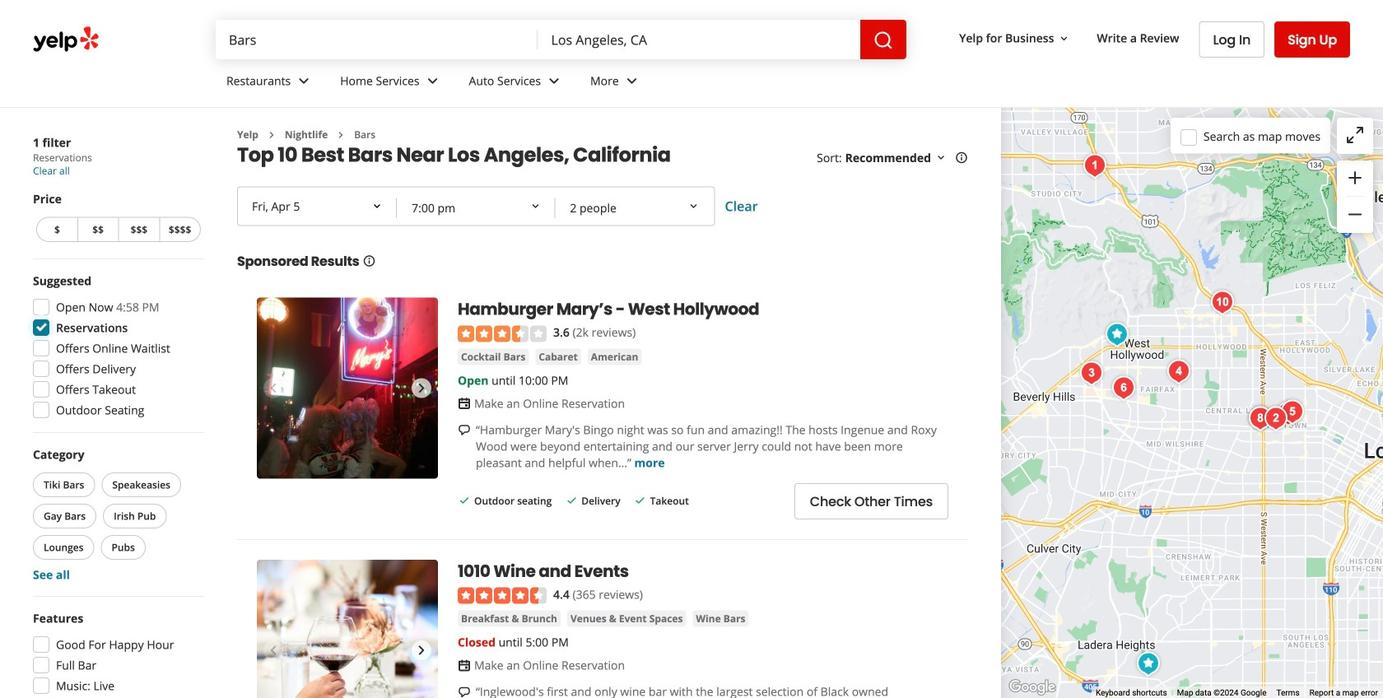Task type: describe. For each thing, give the bounding box(es) containing it.
hamburger mary's - west hollywood image
[[1101, 318, 1134, 351]]

address, neighborhood, city, state or zip search field
[[538, 20, 860, 59]]

granville image
[[1075, 357, 1108, 390]]

Cover field
[[557, 190, 712, 226]]

el carmen image
[[1107, 372, 1140, 405]]

zoom out image
[[1345, 205, 1365, 224]]

1010 wine and events image
[[257, 560, 438, 698]]

none field things to do, nail salons, plumbers
[[216, 20, 538, 59]]

m grill image
[[1244, 402, 1277, 435]]

3.6 star rating image
[[458, 325, 547, 342]]

wirtshaus image
[[1162, 355, 1195, 388]]

juliana los angeles image
[[1272, 397, 1305, 430]]

next image for the 16 speech v2 image associated with 1010 wine and events image's 16 reservation v2 image
[[412, 640, 431, 660]]

1010 wine and events image
[[1132, 647, 1165, 680]]

2 16 checkmark v2 image from the left
[[565, 494, 578, 507]]

24 chevron down v2 image
[[423, 71, 443, 91]]

slideshow element for 3.6 star rating image
[[257, 298, 438, 479]]

16 reservation v2 image for the 16 speech v2 image associated with 1010 wine and events image
[[458, 659, 471, 672]]

things to do, nail salons, plumbers search field
[[216, 20, 538, 59]]

16 reservation v2 image for the 16 speech v2 image for hamburger mary's - west hollywood image
[[458, 397, 471, 410]]

google image
[[1005, 677, 1060, 698]]

16 chevron right v2 image
[[334, 128, 348, 141]]

the rendition room image
[[1078, 149, 1111, 182]]

map region
[[1001, 108, 1383, 698]]

3 24 chevron down v2 image from the left
[[622, 71, 642, 91]]

expand map image
[[1345, 125, 1365, 145]]

2 24 chevron down v2 image from the left
[[544, 71, 564, 91]]

16 checkmark v2 image
[[634, 494, 647, 507]]

16 chevron right v2 image
[[265, 128, 278, 141]]

16 speech v2 image for hamburger mary's - west hollywood image
[[458, 424, 471, 437]]



Task type: locate. For each thing, give the bounding box(es) containing it.
1 slideshow element from the top
[[257, 298, 438, 479]]

1 horizontal spatial 16 checkmark v2 image
[[565, 494, 578, 507]]

0 horizontal spatial 16 info v2 image
[[363, 254, 376, 267]]

escala image
[[1276, 396, 1309, 428]]

1 next image from the top
[[412, 378, 431, 398]]

0 vertical spatial slideshow element
[[257, 298, 438, 479]]

None field
[[216, 20, 538, 59], [538, 20, 860, 59]]

the oak and vine image
[[1379, 162, 1383, 195]]

search image
[[874, 30, 893, 50]]

2 next image from the top
[[412, 640, 431, 660]]

0 vertical spatial 16 reservation v2 image
[[458, 397, 471, 410]]

16 speech v2 image
[[458, 424, 471, 437], [458, 686, 471, 698]]

m grill image
[[1244, 402, 1277, 435]]

group
[[1337, 161, 1373, 233], [33, 191, 204, 245], [28, 272, 204, 423], [30, 446, 204, 583], [28, 610, 204, 698]]

previous image
[[263, 378, 283, 398]]

0 vertical spatial 16 chevron down v2 image
[[1057, 32, 1071, 45]]

16 chevron down v2 image
[[1057, 32, 1071, 45], [934, 151, 948, 164]]

none field address, neighborhood, city, state or zip
[[538, 20, 860, 59]]

2 slideshow element from the top
[[257, 560, 438, 698]]

1 24 chevron down v2 image from the left
[[294, 71, 314, 91]]

0 horizontal spatial 16 chevron down v2 image
[[934, 151, 948, 164]]

16 reservation v2 image
[[458, 397, 471, 410], [458, 659, 471, 672]]

1 vertical spatial 16 chevron down v2 image
[[934, 151, 948, 164]]

4.4 star rating image
[[458, 588, 547, 604]]

1 vertical spatial 16 reservation v2 image
[[458, 659, 471, 672]]

None search field
[[216, 20, 906, 59]]

zoom in image
[[1345, 168, 1365, 188]]

2 horizontal spatial 24 chevron down v2 image
[[622, 71, 642, 91]]

1 horizontal spatial 16 chevron down v2 image
[[1057, 32, 1071, 45]]

16 reservation v2 image down 3.6 star rating image
[[458, 397, 471, 410]]

slideshow element for the 4.4 star rating image
[[257, 560, 438, 698]]

Select a date text field
[[239, 188, 397, 224]]

next image for 16 reservation v2 image corresponding to the 16 speech v2 image for hamburger mary's - west hollywood image
[[412, 378, 431, 398]]

16 reservation v2 image down the 4.4 star rating image
[[458, 659, 471, 672]]

16 checkmark v2 image
[[458, 494, 471, 507], [565, 494, 578, 507]]

1 vertical spatial next image
[[412, 640, 431, 660]]

1 16 reservation v2 image from the top
[[458, 397, 471, 410]]

0 vertical spatial next image
[[412, 378, 431, 398]]

1 16 speech v2 image from the top
[[458, 424, 471, 437]]

1 vertical spatial 16 speech v2 image
[[458, 686, 471, 698]]

business categories element
[[213, 59, 1350, 107]]

Time field
[[399, 190, 553, 226]]

0 horizontal spatial 24 chevron down v2 image
[[294, 71, 314, 91]]

previous image
[[263, 640, 283, 660]]

0 vertical spatial 16 info v2 image
[[955, 151, 968, 164]]

hamburger mary's - west hollywood image
[[257, 298, 438, 479]]

2 16 reservation v2 image from the top
[[458, 659, 471, 672]]

2 16 speech v2 image from the top
[[458, 686, 471, 698]]

0 vertical spatial 16 speech v2 image
[[458, 424, 471, 437]]

next image
[[412, 378, 431, 398], [412, 640, 431, 660]]

slideshow element
[[257, 298, 438, 479], [257, 560, 438, 698]]

2 none field from the left
[[538, 20, 860, 59]]

1 none field from the left
[[216, 20, 538, 59]]

1 vertical spatial 16 info v2 image
[[363, 254, 376, 267]]

16 speech v2 image for 1010 wine and events image
[[458, 686, 471, 698]]

rden bar & restaurant image
[[1206, 286, 1239, 319]]

24 chevron down v2 image
[[294, 71, 314, 91], [544, 71, 564, 91], [622, 71, 642, 91]]

1 horizontal spatial 24 chevron down v2 image
[[544, 71, 564, 91]]

0 horizontal spatial 16 checkmark v2 image
[[458, 494, 471, 507]]

1 vertical spatial slideshow element
[[257, 560, 438, 698]]

1 16 checkmark v2 image from the left
[[458, 494, 471, 507]]

seoul salon restaurant & bar image
[[1260, 402, 1292, 435]]

1 horizontal spatial 16 info v2 image
[[955, 151, 968, 164]]

16 info v2 image
[[955, 151, 968, 164], [363, 254, 376, 267]]



Task type: vqa. For each thing, say whether or not it's contained in the screenshot.
3.6 STAR RATING Image
yes



